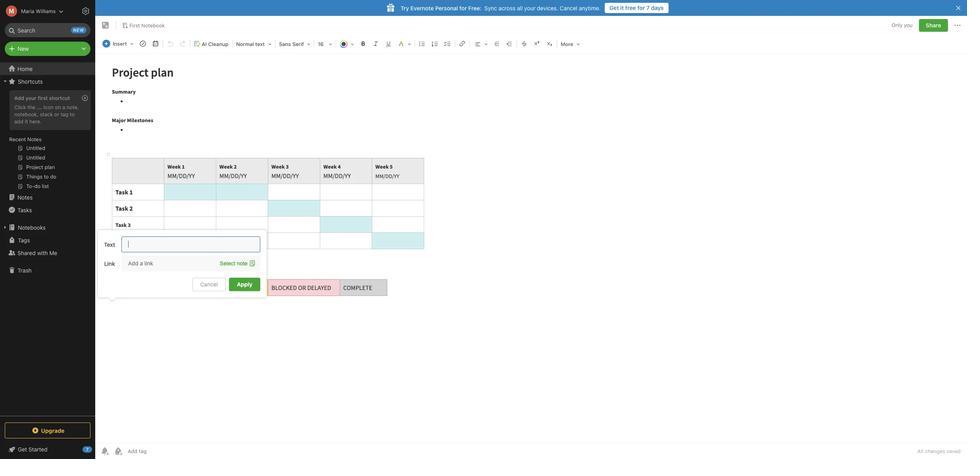 Task type: vqa. For each thing, say whether or not it's contained in the screenshot.
'upgrade'
yes



Task type: describe. For each thing, give the bounding box(es) containing it.
group containing add your first shortcut
[[0, 88, 95, 194]]

Font color field
[[337, 38, 357, 50]]

try
[[401, 5, 409, 11]]

saved
[[947, 448, 961, 454]]

free:
[[468, 5, 482, 11]]

notebooks
[[18, 224, 46, 231]]

sans serif
[[279, 41, 304, 47]]

bulleted list image
[[417, 38, 428, 49]]

it inside button
[[620, 4, 624, 11]]

Note Editor text field
[[95, 54, 967, 443]]

devices.
[[537, 5, 558, 11]]

add a reminder image
[[100, 446, 110, 456]]

add tag image
[[113, 446, 123, 456]]

strikethrough image
[[519, 38, 530, 49]]

numbered list image
[[429, 38, 440, 49]]

icon on a note, notebook, stack or tag to add it here.
[[14, 104, 79, 125]]

free
[[625, 4, 636, 11]]

personal
[[435, 5, 458, 11]]

notebook
[[141, 22, 165, 28]]

all
[[917, 448, 923, 454]]

new search field
[[10, 23, 87, 37]]

new
[[73, 27, 84, 33]]

7 inside button
[[646, 4, 650, 11]]

bold image
[[358, 38, 369, 49]]

sync
[[484, 5, 497, 11]]

Help and Learning task checklist field
[[0, 443, 95, 456]]

first
[[129, 22, 140, 28]]

for for free:
[[460, 5, 467, 11]]

anytime.
[[579, 5, 601, 11]]

Heading level field
[[233, 38, 274, 50]]

checklist image
[[442, 38, 453, 49]]

with
[[37, 249, 48, 256]]

serif
[[292, 41, 304, 47]]

tasks
[[17, 207, 32, 213]]

Search text field
[[10, 23, 85, 37]]

across
[[499, 5, 515, 11]]

more
[[561, 41, 573, 47]]

maria williams
[[21, 8, 56, 14]]

ai cleanup
[[202, 41, 228, 47]]

cancel
[[560, 5, 577, 11]]

tag
[[61, 111, 68, 117]]

stack
[[40, 111, 53, 117]]

new
[[17, 45, 29, 52]]

click to collapse image
[[92, 444, 98, 454]]

me
[[49, 249, 57, 256]]

upgrade
[[41, 427, 65, 434]]

underline image
[[383, 38, 394, 49]]

settings image
[[81, 6, 90, 16]]

note,
[[67, 104, 79, 110]]

16
[[318, 41, 324, 47]]

expand note image
[[101, 21, 110, 30]]

normal text
[[236, 41, 265, 47]]

evernote
[[410, 5, 434, 11]]

Font family field
[[276, 38, 313, 50]]

shared with me
[[17, 249, 57, 256]]

superscript image
[[531, 38, 542, 49]]

get for get it free for 7 days
[[609, 4, 619, 11]]

insert link image
[[457, 38, 468, 49]]

try evernote personal for free: sync across all your devices. cancel anytime.
[[401, 5, 601, 11]]

you
[[904, 22, 913, 28]]

trash
[[17, 267, 32, 274]]

days
[[651, 4, 664, 11]]

More actions field
[[953, 19, 962, 32]]

to
[[70, 111, 75, 117]]

subscript image
[[544, 38, 555, 49]]

only you
[[892, 22, 913, 28]]

Highlight field
[[395, 38, 414, 50]]

task image
[[137, 38, 148, 49]]



Task type: locate. For each thing, give the bounding box(es) containing it.
get it free for 7 days
[[609, 4, 664, 11]]

tags button
[[0, 234, 95, 246]]

get inside button
[[609, 4, 619, 11]]

notes
[[27, 136, 42, 142], [17, 194, 33, 201]]

add
[[14, 95, 24, 101]]

recent
[[9, 136, 26, 142]]

or
[[54, 111, 59, 117]]

get left started
[[18, 446, 27, 453]]

group
[[0, 88, 95, 194]]

1 horizontal spatial for
[[637, 4, 645, 11]]

cleanup
[[208, 41, 228, 47]]

notebooks link
[[0, 221, 95, 234]]

outdent image
[[504, 38, 515, 49]]

note window element
[[95, 16, 967, 459]]

more actions image
[[953, 21, 962, 30]]

0 vertical spatial notes
[[27, 136, 42, 142]]

italic image
[[370, 38, 381, 49]]

only
[[892, 22, 903, 28]]

Account field
[[0, 3, 64, 19]]

shared
[[17, 249, 36, 256]]

click the ...
[[14, 104, 42, 110]]

for right 'free'
[[637, 4, 645, 11]]

7
[[646, 4, 650, 11], [86, 447, 89, 452]]

first notebook button
[[119, 20, 168, 31]]

first
[[38, 95, 48, 101]]

new button
[[5, 42, 90, 56]]

1 horizontal spatial get
[[609, 4, 619, 11]]

0 horizontal spatial for
[[460, 5, 467, 11]]

started
[[29, 446, 47, 453]]

notebook,
[[14, 111, 38, 117]]

home link
[[0, 62, 95, 75]]

1 vertical spatial it
[[25, 118, 28, 125]]

a
[[62, 104, 65, 110]]

home
[[17, 65, 33, 72]]

normal
[[236, 41, 254, 47]]

ai
[[202, 41, 207, 47]]

add your first shortcut
[[14, 95, 70, 101]]

all changes saved
[[917, 448, 961, 454]]

Alignment field
[[471, 38, 490, 50]]

tags
[[18, 237, 30, 243]]

...
[[37, 104, 42, 110]]

sans
[[279, 41, 291, 47]]

get inside the help and learning task checklist "field"
[[18, 446, 27, 453]]

Add tag field
[[127, 448, 187, 455]]

1 horizontal spatial your
[[524, 5, 536, 11]]

tasks button
[[0, 204, 95, 216]]

notes up "tasks" at top left
[[17, 194, 33, 201]]

the
[[28, 104, 35, 110]]

it down notebook,
[[25, 118, 28, 125]]

0 horizontal spatial it
[[25, 118, 28, 125]]

0 vertical spatial your
[[524, 5, 536, 11]]

get
[[609, 4, 619, 11], [18, 446, 27, 453]]

your up the
[[25, 95, 36, 101]]

shortcut
[[49, 95, 70, 101]]

1 vertical spatial your
[[25, 95, 36, 101]]

upgrade button
[[5, 423, 90, 439]]

0 horizontal spatial 7
[[86, 447, 89, 452]]

for left the free: at the top
[[460, 5, 467, 11]]

Insert field
[[100, 38, 136, 49]]

insert
[[113, 40, 127, 47]]

for for 7
[[637, 4, 645, 11]]

0 horizontal spatial your
[[25, 95, 36, 101]]

2 for from the left
[[460, 5, 467, 11]]

all
[[517, 5, 523, 11]]

icon
[[43, 104, 54, 110]]

first notebook
[[129, 22, 165, 28]]

it inside the icon on a note, notebook, stack or tag to add it here.
[[25, 118, 28, 125]]

0 horizontal spatial get
[[18, 446, 27, 453]]

for
[[637, 4, 645, 11], [460, 5, 467, 11]]

trash link
[[0, 264, 95, 277]]

shared with me link
[[0, 246, 95, 259]]

get started
[[18, 446, 47, 453]]

tree containing home
[[0, 62, 95, 415]]

williams
[[36, 8, 56, 14]]

7 left days at the top right of page
[[646, 4, 650, 11]]

share
[[926, 22, 941, 29]]

expand notebooks image
[[2, 224, 8, 231]]

calendar event image
[[150, 38, 161, 49]]

share button
[[919, 19, 948, 32]]

1 vertical spatial 7
[[86, 447, 89, 452]]

it
[[620, 4, 624, 11], [25, 118, 28, 125]]

it left 'free'
[[620, 4, 624, 11]]

here.
[[29, 118, 42, 125]]

notes link
[[0, 191, 95, 204]]

shortcuts
[[18, 78, 43, 85]]

1 vertical spatial notes
[[17, 194, 33, 201]]

indent image
[[491, 38, 502, 49]]

More field
[[558, 38, 582, 50]]

your
[[524, 5, 536, 11], [25, 95, 36, 101]]

get left 'free'
[[609, 4, 619, 11]]

7 left "click to collapse" icon in the left bottom of the page
[[86, 447, 89, 452]]

7 inside the help and learning task checklist "field"
[[86, 447, 89, 452]]

0 vertical spatial 7
[[646, 4, 650, 11]]

tree
[[0, 62, 95, 415]]

1 for from the left
[[637, 4, 645, 11]]

maria
[[21, 8, 34, 14]]

shortcuts button
[[0, 75, 95, 88]]

for inside button
[[637, 4, 645, 11]]

get for get started
[[18, 446, 27, 453]]

0 vertical spatial it
[[620, 4, 624, 11]]

add
[[14, 118, 23, 125]]

on
[[55, 104, 61, 110]]

1 horizontal spatial 7
[[646, 4, 650, 11]]

click
[[14, 104, 26, 110]]

your right all
[[524, 5, 536, 11]]

1 horizontal spatial it
[[620, 4, 624, 11]]

changes
[[925, 448, 945, 454]]

get it free for 7 days button
[[605, 3, 668, 13]]

notes right the recent
[[27, 136, 42, 142]]

1 vertical spatial get
[[18, 446, 27, 453]]

your inside group
[[25, 95, 36, 101]]

ai cleanup button
[[191, 38, 231, 50]]

Font size field
[[315, 38, 335, 50]]

text
[[255, 41, 265, 47]]

recent notes
[[9, 136, 42, 142]]

0 vertical spatial get
[[609, 4, 619, 11]]



